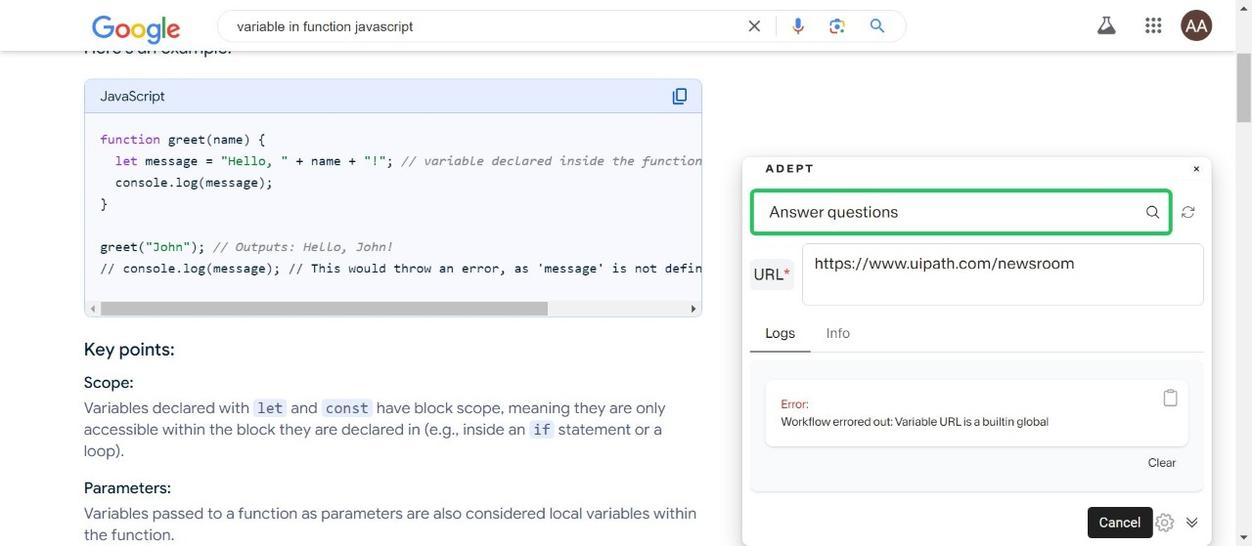 Task type: describe. For each thing, give the bounding box(es) containing it.
Search text field
[[237, 10, 733, 42]]

search by image image
[[828, 16, 847, 36]]



Task type: locate. For each thing, give the bounding box(es) containing it.
None search field
[[60, 0, 926, 48]]

search labs image
[[1095, 14, 1119, 37]]

go to google home image
[[92, 16, 182, 45]]

search by voice image
[[788, 16, 808, 36]]



Task type: vqa. For each thing, say whether or not it's contained in the screenshot.
Share
no



